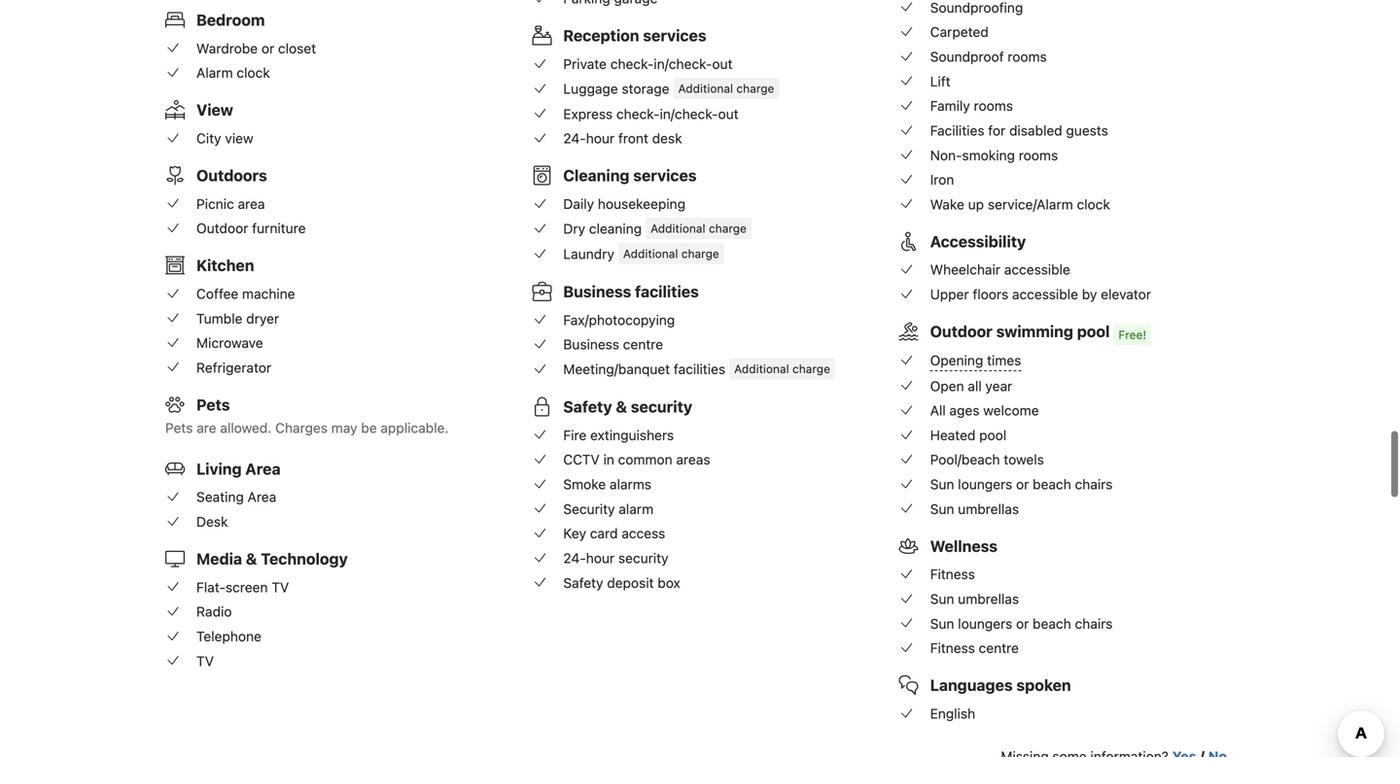 Task type: describe. For each thing, give the bounding box(es) containing it.
common
[[618, 452, 673, 468]]

key
[[563, 526, 586, 542]]

facilities for meeting/banquet
[[674, 361, 726, 377]]

kitchen
[[196, 256, 254, 275]]

city view
[[196, 130, 253, 146]]

rooms for family rooms
[[974, 98, 1013, 114]]

radio
[[196, 604, 232, 620]]

2 sun from the top
[[930, 501, 954, 517]]

& for safety
[[616, 398, 627, 416]]

upper floors accessible by elevator
[[930, 286, 1151, 302]]

facilities for business
[[635, 282, 699, 301]]

area for living area
[[245, 460, 281, 478]]

coffee
[[196, 286, 238, 302]]

alarm
[[619, 501, 654, 517]]

1 sun from the top
[[930, 477, 954, 493]]

telephone
[[196, 629, 261, 645]]

applicable.
[[381, 420, 449, 436]]

2 chairs from the top
[[1075, 616, 1113, 632]]

1 horizontal spatial clock
[[1077, 196, 1110, 212]]

business centre
[[563, 337, 663, 353]]

city
[[196, 130, 221, 146]]

media
[[196, 550, 242, 568]]

business facilities
[[563, 282, 699, 301]]

wardrobe
[[196, 40, 258, 56]]

all
[[968, 378, 982, 394]]

towels
[[1004, 452, 1044, 468]]

wellness
[[930, 537, 998, 556]]

housekeeping
[[598, 196, 686, 212]]

iron
[[930, 172, 954, 188]]

alarm
[[196, 65, 233, 81]]

pets for pets
[[196, 396, 230, 414]]

2 sun umbrellas from the top
[[930, 591, 1019, 607]]

carpeted
[[930, 24, 989, 40]]

additional for storage
[[678, 82, 733, 95]]

outdoor for outdoor swimming pool
[[930, 322, 993, 341]]

cleaning services
[[563, 166, 697, 185]]

open all year
[[930, 378, 1013, 394]]

safety & security
[[563, 398, 693, 416]]

facilities
[[930, 122, 985, 139]]

0 vertical spatial tv
[[272, 579, 289, 595]]

card
[[590, 526, 618, 542]]

for
[[988, 122, 1006, 139]]

out for express check-in/check-out
[[718, 106, 739, 122]]

desk
[[652, 130, 682, 146]]

meeting/banquet facilities additional charge
[[563, 361, 830, 377]]

24- for 24-hour front desk
[[563, 130, 586, 146]]

all ages welcome
[[930, 403, 1039, 419]]

non-
[[930, 147, 962, 163]]

facilities for disabled guests
[[930, 122, 1108, 139]]

alarm clock
[[196, 65, 270, 81]]

outdoor for outdoor furniture
[[196, 220, 248, 236]]

swimming
[[996, 322, 1073, 341]]

heated
[[930, 427, 976, 443]]

business for business facilities
[[563, 282, 631, 301]]

charge for luggage storage
[[737, 82, 774, 95]]

may
[[331, 420, 357, 436]]

0 vertical spatial accessible
[[1004, 262, 1070, 278]]

laundry additional charge
[[563, 246, 719, 262]]

2 loungers from the top
[[958, 616, 1013, 632]]

deposit
[[607, 575, 654, 591]]

opening
[[930, 352, 983, 369]]

spoken
[[1017, 676, 1071, 695]]

1 sun umbrellas from the top
[[930, 501, 1019, 517]]

1 chairs from the top
[[1075, 477, 1113, 493]]

1 loungers from the top
[[958, 477, 1013, 493]]

lift
[[930, 73, 951, 89]]

areas
[[676, 452, 710, 468]]

daily housekeeping
[[563, 196, 686, 212]]

1 umbrellas from the top
[[958, 501, 1019, 517]]

centre for business centre
[[623, 337, 663, 353]]

check- for private
[[610, 56, 654, 72]]

upper
[[930, 286, 969, 302]]

coffee machine
[[196, 286, 295, 302]]

24-hour front desk
[[563, 130, 682, 146]]

view
[[225, 130, 253, 146]]

pool/beach towels
[[930, 452, 1044, 468]]

private
[[563, 56, 607, 72]]

key card access
[[563, 526, 665, 542]]

flat-screen tv
[[196, 579, 289, 595]]

elevator
[[1101, 286, 1151, 302]]

family
[[930, 98, 970, 114]]

screen
[[226, 579, 268, 595]]

2 sun loungers or beach chairs from the top
[[930, 616, 1113, 632]]

wheelchair
[[930, 262, 1001, 278]]

4 sun from the top
[[930, 616, 954, 632]]

dry
[[563, 221, 585, 237]]

cctv in common areas
[[563, 452, 710, 468]]

technology
[[261, 550, 348, 568]]

open
[[930, 378, 964, 394]]

additional inside laundry additional charge
[[623, 247, 678, 261]]

closet
[[278, 40, 316, 56]]

safety for safety deposit box
[[563, 575, 603, 591]]

security
[[563, 501, 615, 517]]

pets are allowed. charges may be applicable.
[[165, 420, 449, 436]]

services for cleaning services
[[633, 166, 697, 185]]

centre for fitness centre
[[979, 640, 1019, 656]]

private check-in/check-out
[[563, 56, 733, 72]]

refrigerator
[[196, 360, 271, 376]]

reception
[[563, 26, 639, 45]]

business for business centre
[[563, 337, 619, 353]]

extinguishers
[[590, 427, 674, 443]]

laundry
[[563, 246, 614, 262]]

24- for 24-hour security
[[563, 550, 586, 566]]

3 sun from the top
[[930, 591, 954, 607]]

fax/photocopying
[[563, 312, 675, 328]]

times
[[987, 352, 1021, 369]]

1 sun loungers or beach chairs from the top
[[930, 477, 1113, 493]]

fire
[[563, 427, 587, 443]]

living
[[196, 460, 242, 478]]

wheelchair accessible
[[930, 262, 1070, 278]]

1 beach from the top
[[1033, 477, 1071, 493]]

flat-
[[196, 579, 226, 595]]

1 vertical spatial accessible
[[1012, 286, 1078, 302]]

languages spoken
[[930, 676, 1071, 695]]

english
[[930, 706, 976, 722]]



Task type: locate. For each thing, give the bounding box(es) containing it.
access
[[622, 526, 665, 542]]

0 horizontal spatial centre
[[623, 337, 663, 353]]

umbrellas up fitness centre
[[958, 591, 1019, 607]]

2 beach from the top
[[1033, 616, 1071, 632]]

alarms
[[610, 476, 652, 493]]

pets left are
[[165, 420, 193, 436]]

or
[[261, 40, 274, 56], [1016, 477, 1029, 493], [1016, 616, 1029, 632]]

accessible up swimming at the top right
[[1012, 286, 1078, 302]]

charge for meeting/banquet facilities
[[793, 362, 830, 376]]

hour down the express in the left of the page
[[586, 130, 615, 146]]

1 vertical spatial &
[[246, 550, 257, 568]]

24- down key
[[563, 550, 586, 566]]

sun loungers or beach chairs
[[930, 477, 1113, 493], [930, 616, 1113, 632]]

in/check- for express check-in/check-out
[[660, 106, 718, 122]]

1 vertical spatial 24-
[[563, 550, 586, 566]]

bedroom
[[196, 11, 265, 29]]

be
[[361, 420, 377, 436]]

sun loungers or beach chairs up fitness centre
[[930, 616, 1113, 632]]

sun up fitness centre
[[930, 616, 954, 632]]

0 vertical spatial area
[[245, 460, 281, 478]]

2 hour from the top
[[586, 550, 615, 566]]

loungers up fitness centre
[[958, 616, 1013, 632]]

out for private check-in/check-out
[[712, 56, 733, 72]]

additional for facilities
[[734, 362, 789, 376]]

additional inside dry cleaning additional charge
[[651, 222, 706, 235]]

beach
[[1033, 477, 1071, 493], [1033, 616, 1071, 632]]

in/check-
[[654, 56, 712, 72], [660, 106, 718, 122]]

area up seating area
[[245, 460, 281, 478]]

1 vertical spatial fitness
[[930, 640, 975, 656]]

wake
[[930, 196, 965, 212]]

1 vertical spatial outdoor
[[930, 322, 993, 341]]

tv down 'media & technology'
[[272, 579, 289, 595]]

1 horizontal spatial tv
[[272, 579, 289, 595]]

accessible
[[1004, 262, 1070, 278], [1012, 286, 1078, 302]]

heated pool
[[930, 427, 1007, 443]]

machine
[[242, 286, 295, 302]]

facilities down laundry additional charge
[[635, 282, 699, 301]]

check- up front
[[616, 106, 660, 122]]

& up screen
[[246, 550, 257, 568]]

check- up storage
[[610, 56, 654, 72]]

hour for security
[[586, 550, 615, 566]]

rooms up the for
[[974, 98, 1013, 114]]

2 vertical spatial or
[[1016, 616, 1029, 632]]

services up the housekeeping
[[633, 166, 697, 185]]

rooms right soundproof
[[1008, 49, 1047, 65]]

2 safety from the top
[[563, 575, 603, 591]]

all
[[930, 403, 946, 419]]

0 vertical spatial facilities
[[635, 282, 699, 301]]

in/check- down luggage storage additional charge
[[660, 106, 718, 122]]

area for seating area
[[248, 489, 276, 505]]

0 vertical spatial in/check-
[[654, 56, 712, 72]]

safety up fire at left bottom
[[563, 398, 612, 416]]

cctv
[[563, 452, 600, 468]]

out down luggage storage additional charge
[[718, 106, 739, 122]]

check-
[[610, 56, 654, 72], [616, 106, 660, 122]]

safety down 24-hour security
[[563, 575, 603, 591]]

picnic area
[[196, 196, 265, 212]]

welcome
[[983, 403, 1039, 419]]

pool up pool/beach towels
[[979, 427, 1007, 443]]

smoke alarms
[[563, 476, 652, 493]]

1 vertical spatial chairs
[[1075, 616, 1113, 632]]

centre up languages spoken
[[979, 640, 1019, 656]]

1 vertical spatial services
[[633, 166, 697, 185]]

security down access
[[618, 550, 669, 566]]

24-hour security
[[563, 550, 669, 566]]

1 vertical spatial business
[[563, 337, 619, 353]]

year
[[986, 378, 1013, 394]]

0 horizontal spatial tv
[[196, 653, 214, 669]]

sun loungers or beach chairs down towels in the bottom of the page
[[930, 477, 1113, 493]]

0 horizontal spatial clock
[[237, 65, 270, 81]]

additional inside meeting/banquet facilities additional charge
[[734, 362, 789, 376]]

dry cleaning additional charge
[[563, 221, 747, 237]]

charge for dry cleaning
[[709, 222, 747, 235]]

2 24- from the top
[[563, 550, 586, 566]]

area
[[238, 196, 265, 212]]

0 vertical spatial or
[[261, 40, 274, 56]]

or up fitness centre
[[1016, 616, 1029, 632]]

1 vertical spatial clock
[[1077, 196, 1110, 212]]

rooms for soundproof rooms
[[1008, 49, 1047, 65]]

outdoor down picnic
[[196, 220, 248, 236]]

loungers down pool/beach towels
[[958, 477, 1013, 493]]

security for 24-hour security
[[618, 550, 669, 566]]

2 vertical spatial rooms
[[1019, 147, 1058, 163]]

free!
[[1119, 328, 1147, 342]]

express check-in/check-out
[[563, 106, 739, 122]]

0 vertical spatial beach
[[1033, 477, 1071, 493]]

clock
[[237, 65, 270, 81], [1077, 196, 1110, 212]]

2 fitness from the top
[[930, 640, 975, 656]]

charge inside luggage storage additional charge
[[737, 82, 774, 95]]

sun up wellness
[[930, 501, 954, 517]]

by
[[1082, 286, 1097, 302]]

1 vertical spatial sun umbrellas
[[930, 591, 1019, 607]]

1 vertical spatial tv
[[196, 653, 214, 669]]

umbrellas up wellness
[[958, 501, 1019, 517]]

0 vertical spatial fitness
[[930, 567, 975, 583]]

fitness down wellness
[[930, 567, 975, 583]]

0 vertical spatial out
[[712, 56, 733, 72]]

outdoors
[[196, 166, 267, 185]]

smoke
[[563, 476, 606, 493]]

service/alarm
[[988, 196, 1073, 212]]

seating area
[[196, 489, 276, 505]]

sun umbrellas up wellness
[[930, 501, 1019, 517]]

tv down telephone
[[196, 653, 214, 669]]

sun down wellness
[[930, 591, 954, 607]]

0 horizontal spatial &
[[246, 550, 257, 568]]

area down the living area
[[248, 489, 276, 505]]

in/check- up luggage storage additional charge
[[654, 56, 712, 72]]

outdoor furniture
[[196, 220, 306, 236]]

0 vertical spatial &
[[616, 398, 627, 416]]

desk
[[196, 514, 228, 530]]

sun umbrellas up fitness centre
[[930, 591, 1019, 607]]

0 vertical spatial business
[[563, 282, 631, 301]]

beach up spoken
[[1033, 616, 1071, 632]]

0 vertical spatial 24-
[[563, 130, 586, 146]]

0 vertical spatial pool
[[1077, 322, 1110, 341]]

1 vertical spatial safety
[[563, 575, 603, 591]]

1 vertical spatial or
[[1016, 477, 1029, 493]]

1 vertical spatial pool
[[979, 427, 1007, 443]]

disabled
[[1009, 122, 1063, 139]]

wardrobe or closet
[[196, 40, 316, 56]]

view
[[196, 101, 233, 119]]

business up meeting/banquet
[[563, 337, 619, 353]]

1 vertical spatial umbrellas
[[958, 591, 1019, 607]]

charge inside meeting/banquet facilities additional charge
[[793, 362, 830, 376]]

in/check- for private check-in/check-out
[[654, 56, 712, 72]]

1 vertical spatial pets
[[165, 420, 193, 436]]

daily
[[563, 196, 594, 212]]

0 vertical spatial clock
[[237, 65, 270, 81]]

charge inside dry cleaning additional charge
[[709, 222, 747, 235]]

2 umbrellas from the top
[[958, 591, 1019, 607]]

safety
[[563, 398, 612, 416], [563, 575, 603, 591]]

clock down wardrobe or closet
[[237, 65, 270, 81]]

1 vertical spatial facilities
[[674, 361, 726, 377]]

charge inside laundry additional charge
[[681, 247, 719, 261]]

non-smoking rooms
[[930, 147, 1058, 163]]

dryer
[[246, 310, 279, 326]]

1 vertical spatial check-
[[616, 106, 660, 122]]

ages
[[950, 403, 980, 419]]

0 vertical spatial chairs
[[1075, 477, 1113, 493]]

out up luggage storage additional charge
[[712, 56, 733, 72]]

smoking
[[962, 147, 1015, 163]]

1 business from the top
[[563, 282, 631, 301]]

0 vertical spatial security
[[631, 398, 693, 416]]

security up extinguishers
[[631, 398, 693, 416]]

services
[[643, 26, 707, 45], [633, 166, 697, 185]]

hour
[[586, 130, 615, 146], [586, 550, 615, 566]]

safety for safety & security
[[563, 398, 612, 416]]

0 vertical spatial sun loungers or beach chairs
[[930, 477, 1113, 493]]

outdoor up opening
[[930, 322, 993, 341]]

1 horizontal spatial outdoor
[[930, 322, 993, 341]]

out
[[712, 56, 733, 72], [718, 106, 739, 122]]

1 vertical spatial centre
[[979, 640, 1019, 656]]

services up private check-in/check-out
[[643, 26, 707, 45]]

security alarm
[[563, 501, 654, 517]]

safety deposit box
[[563, 575, 680, 591]]

fitness up languages on the right of page
[[930, 640, 975, 656]]

additional for cleaning
[[651, 222, 706, 235]]

media & technology
[[196, 550, 348, 568]]

living area
[[196, 460, 281, 478]]

0 vertical spatial hour
[[586, 130, 615, 146]]

1 vertical spatial area
[[248, 489, 276, 505]]

in
[[603, 452, 614, 468]]

chairs
[[1075, 477, 1113, 493], [1075, 616, 1113, 632]]

additional
[[678, 82, 733, 95], [651, 222, 706, 235], [623, 247, 678, 261], [734, 362, 789, 376]]

pets up are
[[196, 396, 230, 414]]

sun down pool/beach
[[930, 477, 954, 493]]

1 vertical spatial rooms
[[974, 98, 1013, 114]]

fitness
[[930, 567, 975, 583], [930, 640, 975, 656]]

1 horizontal spatial centre
[[979, 640, 1019, 656]]

or left closet
[[261, 40, 274, 56]]

accessibility
[[930, 232, 1026, 251]]

0 horizontal spatial pool
[[979, 427, 1007, 443]]

charges
[[275, 420, 328, 436]]

accessible up upper floors accessible by elevator
[[1004, 262, 1070, 278]]

hour for front
[[586, 130, 615, 146]]

1 vertical spatial in/check-
[[660, 106, 718, 122]]

meeting/banquet
[[563, 361, 670, 377]]

tumble dryer
[[196, 310, 279, 326]]

1 vertical spatial hour
[[586, 550, 615, 566]]

beach down towels in the bottom of the page
[[1033, 477, 1071, 493]]

& for media
[[246, 550, 257, 568]]

0 vertical spatial services
[[643, 26, 707, 45]]

check- for express
[[616, 106, 660, 122]]

languages
[[930, 676, 1013, 695]]

luggage storage additional charge
[[563, 81, 774, 97]]

pets for pets are allowed. charges may be applicable.
[[165, 420, 193, 436]]

fitness for fitness
[[930, 567, 975, 583]]

0 vertical spatial loungers
[[958, 477, 1013, 493]]

allowed.
[[220, 420, 272, 436]]

centre down fax/photocopying
[[623, 337, 663, 353]]

or down towels in the bottom of the page
[[1016, 477, 1029, 493]]

business up fax/photocopying
[[563, 282, 631, 301]]

24- down the express in the left of the page
[[563, 130, 586, 146]]

facilities up safety & security
[[674, 361, 726, 377]]

storage
[[622, 81, 670, 97]]

are
[[197, 420, 216, 436]]

2 business from the top
[[563, 337, 619, 353]]

rooms down disabled
[[1019, 147, 1058, 163]]

security for safety & security
[[631, 398, 693, 416]]

0 vertical spatial umbrellas
[[958, 501, 1019, 517]]

1 vertical spatial security
[[618, 550, 669, 566]]

0 vertical spatial centre
[[623, 337, 663, 353]]

pool down by
[[1077, 322, 1110, 341]]

0 vertical spatial safety
[[563, 398, 612, 416]]

microwave
[[196, 335, 263, 351]]

1 24- from the top
[[563, 130, 586, 146]]

& up fire extinguishers
[[616, 398, 627, 416]]

fitness for fitness centre
[[930, 640, 975, 656]]

0 horizontal spatial outdoor
[[196, 220, 248, 236]]

1 horizontal spatial pets
[[196, 396, 230, 414]]

1 vertical spatial out
[[718, 106, 739, 122]]

clock right service/alarm
[[1077, 196, 1110, 212]]

furniture
[[252, 220, 306, 236]]

1 vertical spatial beach
[[1033, 616, 1071, 632]]

hour down card
[[586, 550, 615, 566]]

0 vertical spatial outdoor
[[196, 220, 248, 236]]

services for reception services
[[643, 26, 707, 45]]

pool/beach
[[930, 452, 1000, 468]]

1 horizontal spatial &
[[616, 398, 627, 416]]

0 vertical spatial pets
[[196, 396, 230, 414]]

0 horizontal spatial pets
[[165, 420, 193, 436]]

soundproof rooms
[[930, 49, 1047, 65]]

security
[[631, 398, 693, 416], [618, 550, 669, 566]]

additional inside luggage storage additional charge
[[678, 82, 733, 95]]

1 vertical spatial sun loungers or beach chairs
[[930, 616, 1113, 632]]

0 vertical spatial sun umbrellas
[[930, 501, 1019, 517]]

0 vertical spatial rooms
[[1008, 49, 1047, 65]]

0 vertical spatial check-
[[610, 56, 654, 72]]

1 vertical spatial loungers
[[958, 616, 1013, 632]]

rooms
[[1008, 49, 1047, 65], [974, 98, 1013, 114], [1019, 147, 1058, 163]]

1 horizontal spatial pool
[[1077, 322, 1110, 341]]

fitness centre
[[930, 640, 1019, 656]]

1 hour from the top
[[586, 130, 615, 146]]

1 fitness from the top
[[930, 567, 975, 583]]

1 safety from the top
[[563, 398, 612, 416]]



Task type: vqa. For each thing, say whether or not it's contained in the screenshot.


